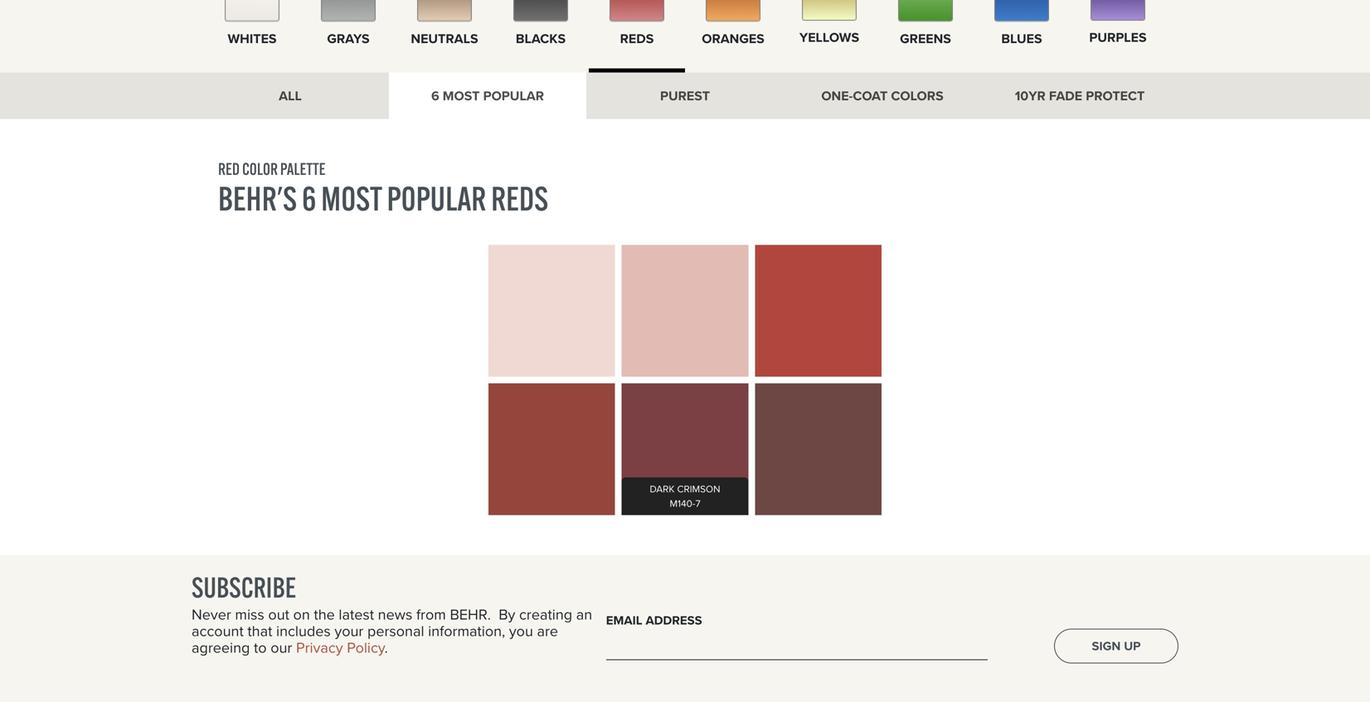 Task type: locate. For each thing, give the bounding box(es) containing it.
fade
[[1049, 86, 1083, 106]]

to
[[254, 637, 267, 659]]

out
[[268, 604, 289, 626]]

greens
[[900, 28, 951, 48]]

behr's
[[218, 178, 297, 219]]

subscribe
[[192, 570, 296, 605]]

10yr fade protect
[[1015, 86, 1145, 106]]

news
[[378, 604, 413, 626]]

dark crimson m140-7
[[650, 482, 720, 511]]

whites
[[228, 28, 277, 48]]

1 vertical spatial 6
[[302, 178, 316, 219]]

6
[[431, 86, 439, 106], [302, 178, 316, 219]]

Email Address email field
[[606, 636, 988, 661]]

account
[[192, 621, 244, 643]]

reds
[[491, 178, 548, 219]]

0 horizontal spatial 6
[[302, 178, 316, 219]]

privacy
[[296, 637, 343, 659]]

dark
[[650, 482, 675, 496]]

7
[[696, 497, 701, 511]]

agreeing
[[192, 637, 250, 659]]

most
[[321, 178, 382, 219]]

popular
[[483, 86, 544, 106]]

that
[[248, 621, 272, 643]]

on
[[293, 604, 310, 626]]

the
[[314, 604, 335, 626]]

10yr
[[1015, 86, 1046, 106]]

crimson
[[677, 482, 720, 496]]

one-coat colors
[[822, 86, 944, 106]]

6 most popular
[[431, 86, 544, 106]]

orange image
[[706, 0, 761, 22]]

yellows
[[800, 28, 860, 47]]

sign up
[[1092, 637, 1141, 656]]

latest
[[339, 604, 374, 626]]

0 vertical spatial 6
[[431, 86, 439, 106]]

by
[[499, 604, 515, 626]]

you
[[509, 621, 533, 643]]

address
[[646, 612, 702, 630]]

coat
[[853, 86, 888, 106]]

1 horizontal spatial 6
[[431, 86, 439, 106]]

information,
[[428, 621, 505, 643]]

reds
[[620, 28, 654, 48]]

green image
[[898, 0, 953, 22]]

most
[[443, 86, 480, 106]]

.
[[385, 637, 388, 659]]

yellow image
[[802, 0, 857, 21]]

personal
[[367, 621, 424, 643]]

are
[[537, 621, 558, 643]]



Task type: describe. For each thing, give the bounding box(es) containing it.
an
[[576, 604, 592, 626]]

red image
[[610, 0, 664, 22]]

purple image
[[1091, 0, 1146, 21]]

includes
[[276, 621, 331, 643]]

sign up button
[[1054, 629, 1179, 664]]

one-
[[822, 86, 853, 106]]

policy
[[347, 637, 385, 659]]

palette
[[280, 158, 326, 179]]

creating
[[519, 604, 572, 626]]

protect
[[1086, 86, 1145, 106]]

from
[[416, 604, 446, 626]]

all
[[279, 86, 302, 106]]

sign
[[1092, 637, 1121, 656]]

purest
[[660, 86, 710, 106]]

your
[[335, 621, 364, 643]]

grays
[[327, 28, 370, 48]]

privacy policy link
[[296, 637, 385, 659]]

colors
[[891, 86, 944, 106]]

black image
[[514, 0, 568, 22]]

blacks
[[516, 28, 566, 48]]

miss
[[235, 604, 264, 626]]

privacy policy .
[[296, 637, 388, 659]]

color
[[242, 158, 278, 179]]

red
[[218, 158, 240, 179]]

blue image
[[995, 0, 1049, 22]]

gray image
[[321, 0, 376, 22]]

never miss out on the latest news from behr.  by creating an account that includes your personal information, you are agreeing to our
[[192, 604, 592, 659]]

neutral image
[[417, 0, 472, 22]]

white image
[[225, 0, 280, 22]]

6 inside red color palette behr's 6 most popular reds
[[302, 178, 316, 219]]

popular
[[387, 178, 486, 219]]

m140-
[[670, 497, 696, 511]]

up
[[1124, 637, 1141, 656]]

our
[[271, 637, 292, 659]]

oranges
[[702, 28, 765, 48]]

email address
[[606, 612, 702, 630]]

purples
[[1090, 28, 1147, 47]]

red color palette behr's 6 most popular reds
[[218, 158, 548, 219]]

never
[[192, 604, 231, 626]]

email
[[606, 612, 643, 630]]

neutrals
[[411, 28, 478, 48]]

blues
[[1002, 28, 1042, 48]]



Task type: vqa. For each thing, say whether or not it's contained in the screenshot.
An Urban Farmhouse style master bedroom and bathroom combo.  The accent color on the headboard wall is a BEHR top selling deep green called Dark Everglade. image
no



